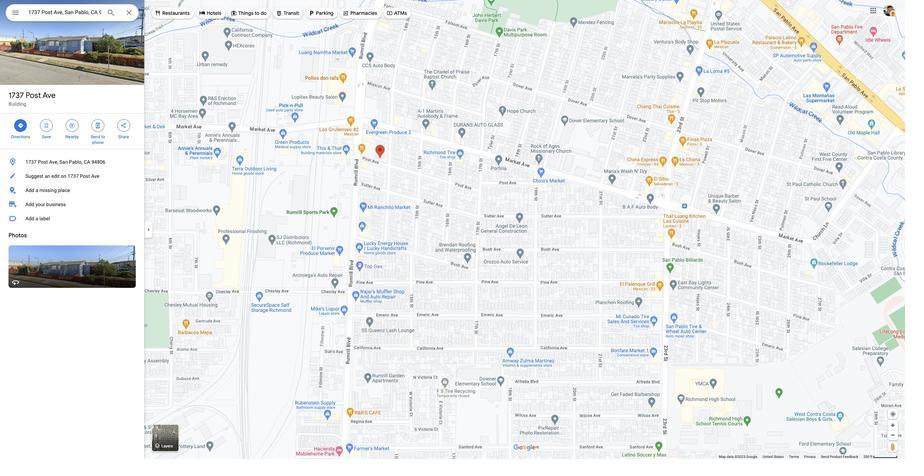 Task type: vqa. For each thing, say whether or not it's contained in the screenshot.
REQUIRED
no



Task type: locate. For each thing, give the bounding box(es) containing it.
ave down 94806
[[91, 173, 99, 179]]

place
[[58, 187, 70, 193]]

0 horizontal spatial 1737
[[8, 91, 24, 100]]

1 add from the top
[[25, 187, 34, 193]]

san
[[59, 159, 68, 165]]

1 vertical spatial add
[[25, 202, 34, 207]]

parking
[[316, 10, 333, 16]]

1737 inside 1737 post ave building
[[8, 91, 24, 100]]

add for add a missing place
[[25, 187, 34, 193]]

send to phone
[[91, 134, 105, 145]]

a for label
[[35, 216, 38, 221]]

send left the product
[[821, 455, 829, 459]]

1 horizontal spatial ave
[[91, 173, 99, 179]]

pharmacies
[[350, 10, 377, 16]]

a left label
[[35, 216, 38, 221]]

restaurants
[[162, 10, 190, 16]]

send product feedback button
[[821, 454, 858, 459]]

1737 inside 1737 post ave, san pablo, ca 94806 button
[[25, 159, 37, 165]]

footer containing map data ©2023 google
[[719, 454, 864, 459]]

states
[[774, 455, 784, 459]]

1 a from the top
[[35, 187, 38, 193]]

footer inside google maps element
[[719, 454, 864, 459]]

0 horizontal spatial ave
[[43, 91, 56, 100]]

a left missing
[[35, 187, 38, 193]]

post left ave,
[[38, 159, 48, 165]]

3 add from the top
[[25, 216, 34, 221]]

post down ca
[[80, 173, 90, 179]]

pablo,
[[69, 159, 83, 165]]

2 add from the top
[[25, 202, 34, 207]]


[[276, 9, 282, 17]]

google maps element
[[0, 0, 905, 459]]

1 vertical spatial a
[[35, 216, 38, 221]]

1737 up building on the top left of the page
[[8, 91, 24, 100]]

none field inside 1737 post ave, san pablo, ca 94806 field
[[28, 8, 101, 17]]

terms
[[789, 455, 799, 459]]

add
[[25, 187, 34, 193], [25, 202, 34, 207], [25, 216, 34, 221]]

1 vertical spatial ave
[[91, 173, 99, 179]]

photos
[[8, 232, 27, 239]]

2 vertical spatial 1737
[[68, 173, 79, 179]]

add for add a label
[[25, 216, 34, 221]]

send inside button
[[821, 455, 829, 459]]

2 vertical spatial add
[[25, 216, 34, 221]]

0 vertical spatial add
[[25, 187, 34, 193]]

add a missing place
[[25, 187, 70, 193]]

1737 inside suggest an edit on 1737 post ave button
[[68, 173, 79, 179]]

1 vertical spatial post
[[38, 159, 48, 165]]

0 vertical spatial 1737
[[8, 91, 24, 100]]

a
[[35, 187, 38, 193], [35, 216, 38, 221]]


[[95, 122, 101, 129]]

data
[[727, 455, 734, 459]]

add down "suggest"
[[25, 187, 34, 193]]

1737 up "suggest"
[[25, 159, 37, 165]]


[[120, 122, 127, 129]]

1 vertical spatial 1737
[[25, 159, 37, 165]]

None field
[[28, 8, 101, 17]]

post up building on the top left of the page
[[26, 91, 41, 100]]

1 horizontal spatial send
[[821, 455, 829, 459]]

0 horizontal spatial to
[[101, 134, 105, 139]]

1737 for ave,
[[25, 159, 37, 165]]

add a label
[[25, 216, 50, 221]]

 button
[[6, 4, 25, 23]]

edit
[[51, 173, 60, 179]]

post inside 1737 post ave building
[[26, 91, 41, 100]]

2 horizontal spatial 1737
[[68, 173, 79, 179]]

0 horizontal spatial send
[[91, 134, 100, 139]]

ave inside button
[[91, 173, 99, 179]]

1737 right on
[[68, 173, 79, 179]]


[[17, 122, 24, 129]]

to left the do
[[255, 10, 260, 16]]

google
[[746, 455, 758, 459]]

to
[[255, 10, 260, 16], [101, 134, 105, 139]]

label
[[39, 216, 50, 221]]

94806
[[91, 159, 105, 165]]

add your business link
[[0, 197, 144, 211]]

post
[[26, 91, 41, 100], [38, 159, 48, 165], [80, 173, 90, 179]]

send up phone
[[91, 134, 100, 139]]

suggest an edit on 1737 post ave
[[25, 173, 99, 179]]

0 vertical spatial send
[[91, 134, 100, 139]]

phone
[[92, 140, 104, 145]]

send product feedback
[[821, 455, 858, 459]]


[[343, 9, 349, 17]]

on
[[61, 173, 66, 179]]

0 vertical spatial to
[[255, 10, 260, 16]]

feedback
[[843, 455, 858, 459]]

product
[[830, 455, 842, 459]]

hotels
[[207, 10, 221, 16]]

ave up 
[[43, 91, 56, 100]]

1 horizontal spatial 1737
[[25, 159, 37, 165]]

 pharmacies
[[343, 9, 377, 17]]

add left your
[[25, 202, 34, 207]]

post for ave
[[26, 91, 41, 100]]

1 vertical spatial to
[[101, 134, 105, 139]]

nearby
[[65, 134, 79, 139]]

send inside send to phone
[[91, 134, 100, 139]]

1737
[[8, 91, 24, 100], [25, 159, 37, 165], [68, 173, 79, 179]]

0 vertical spatial post
[[26, 91, 41, 100]]

an
[[45, 173, 50, 179]]

2 a from the top
[[35, 216, 38, 221]]

to up phone
[[101, 134, 105, 139]]

footer
[[719, 454, 864, 459]]

privacy
[[804, 455, 816, 459]]

1 horizontal spatial to
[[255, 10, 260, 16]]

0 vertical spatial ave
[[43, 91, 56, 100]]


[[199, 9, 205, 17]]

add left label
[[25, 216, 34, 221]]

1 vertical spatial send
[[821, 455, 829, 459]]

0 vertical spatial a
[[35, 187, 38, 193]]

1737 post ave building
[[8, 91, 56, 107]]

share
[[118, 134, 129, 139]]

layers
[[162, 444, 173, 449]]

ave
[[43, 91, 56, 100], [91, 173, 99, 179]]

send
[[91, 134, 100, 139], [821, 455, 829, 459]]

business
[[46, 202, 66, 207]]

2 vertical spatial post
[[80, 173, 90, 179]]



Task type: describe. For each thing, give the bounding box(es) containing it.

[[387, 9, 393, 17]]

ave inside 1737 post ave building
[[43, 91, 56, 100]]

united
[[763, 455, 773, 459]]


[[155, 9, 161, 17]]


[[308, 9, 315, 17]]

1737 post ave main content
[[0, 0, 144, 459]]

ft
[[871, 455, 873, 459]]

directions
[[11, 134, 30, 139]]

to inside  things to do
[[255, 10, 260, 16]]


[[11, 8, 20, 18]]


[[69, 122, 75, 129]]

privacy button
[[804, 454, 816, 459]]

ca
[[84, 159, 90, 165]]

zoom out image
[[890, 433, 896, 438]]

send for send product feedback
[[821, 455, 829, 459]]

200 ft button
[[864, 455, 898, 459]]


[[231, 9, 237, 17]]

1737 post ave, san pablo, ca 94806 button
[[0, 155, 144, 169]]

collapse side panel image
[[145, 226, 152, 233]]

map data ©2023 google
[[719, 455, 758, 459]]

ave,
[[49, 159, 58, 165]]

missing
[[39, 187, 57, 193]]

 things to do
[[231, 9, 267, 17]]

 atms
[[387, 9, 407, 17]]

suggest an edit on 1737 post ave button
[[0, 169, 144, 183]]

 transit
[[276, 9, 299, 17]]


[[43, 122, 50, 129]]

united states
[[763, 455, 784, 459]]

1737 post ave, san pablo, ca 94806
[[25, 159, 105, 165]]

zoom in image
[[890, 423, 896, 428]]

transit
[[284, 10, 299, 16]]

add for add your business
[[25, 202, 34, 207]]

 parking
[[308, 9, 333, 17]]

save
[[42, 134, 51, 139]]

post for ave,
[[38, 159, 48, 165]]

1737 for ave
[[8, 91, 24, 100]]

terms button
[[789, 454, 799, 459]]

©2023
[[735, 455, 746, 459]]

your
[[35, 202, 45, 207]]

map
[[719, 455, 726, 459]]

add a label button
[[0, 211, 144, 226]]

do
[[261, 10, 267, 16]]

show street view coverage image
[[888, 441, 898, 452]]

atms
[[394, 10, 407, 16]]

1737 Post Ave, San Pablo, CA 94806 field
[[6, 4, 139, 21]]

200
[[864, 455, 870, 459]]

add a missing place button
[[0, 183, 144, 197]]

to inside send to phone
[[101, 134, 105, 139]]

actions for 1737 post ave region
[[0, 114, 144, 149]]

show your location image
[[890, 411, 897, 417]]

 search field
[[6, 4, 139, 23]]

building
[[8, 101, 26, 107]]

things
[[238, 10, 254, 16]]

suggest
[[25, 173, 43, 179]]

add your business
[[25, 202, 66, 207]]

 restaurants
[[155, 9, 190, 17]]

200 ft
[[864, 455, 873, 459]]

a for missing
[[35, 187, 38, 193]]

send for send to phone
[[91, 134, 100, 139]]

united states button
[[763, 454, 784, 459]]

 hotels
[[199, 9, 221, 17]]



